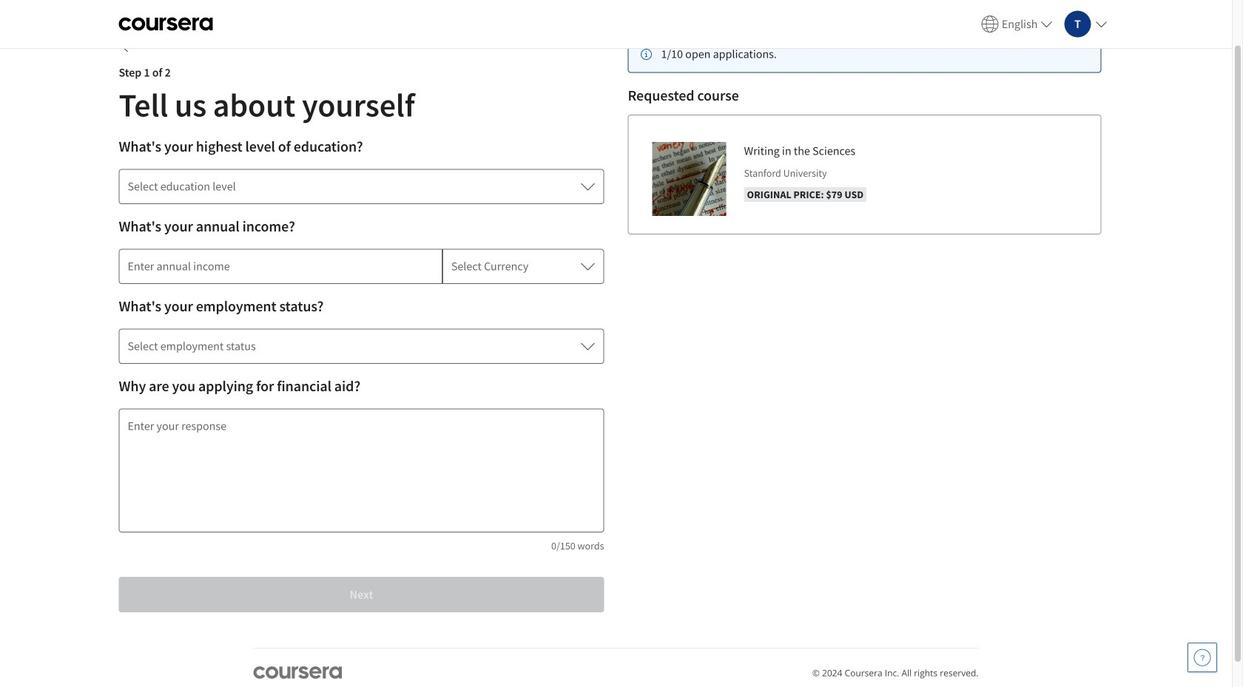Task type: describe. For each thing, give the bounding box(es) containing it.
0 vertical spatial coursera image
[[119, 12, 213, 36]]

writing in the sciences image
[[652, 142, 726, 216]]

What's your annual income? number field
[[119, 249, 442, 284]]



Task type: locate. For each thing, give the bounding box(es) containing it.
Why are you applying for financial aid? text field
[[119, 409, 604, 533]]

main content
[[0, 0, 1232, 687]]

0 horizontal spatial coursera image
[[119, 12, 213, 36]]

coursera image
[[119, 12, 213, 36], [253, 667, 342, 679]]

help center image
[[1194, 649, 1211, 667]]

1 vertical spatial coursera image
[[253, 667, 342, 679]]

1 horizontal spatial coursera image
[[253, 667, 342, 679]]



Task type: vqa. For each thing, say whether or not it's contained in the screenshot.
Select options
no



